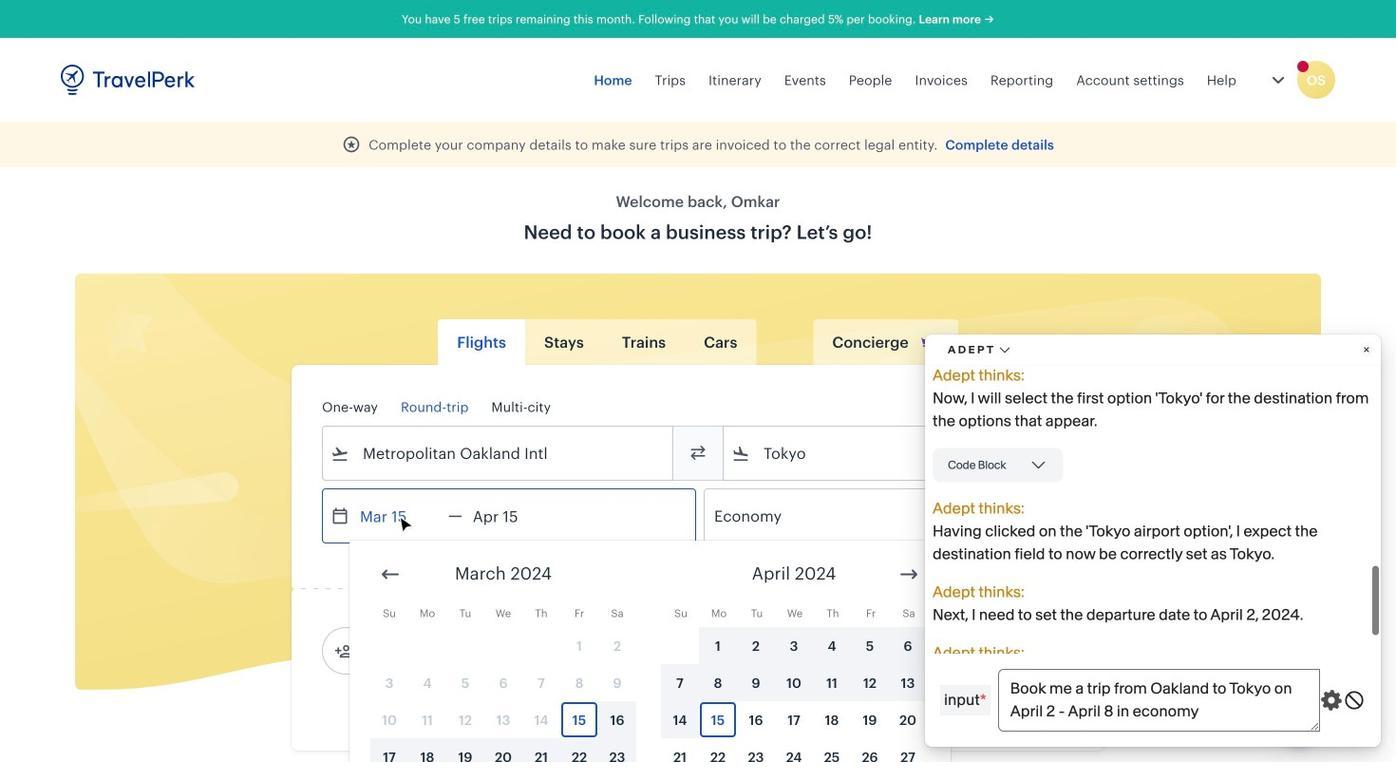 Task type: locate. For each thing, give the bounding box(es) containing it.
move backward to switch to the previous month. image
[[379, 563, 402, 586]]

calendar application
[[350, 541, 1397, 762]]

To search field
[[751, 438, 1049, 468]]

Return text field
[[463, 489, 561, 543]]

Depart text field
[[350, 489, 448, 543]]



Task type: describe. For each thing, give the bounding box(es) containing it.
move forward to switch to the next month. image
[[898, 563, 921, 586]]

From search field
[[350, 438, 648, 468]]



Task type: vqa. For each thing, say whether or not it's contained in the screenshot.
Depart text box
yes



